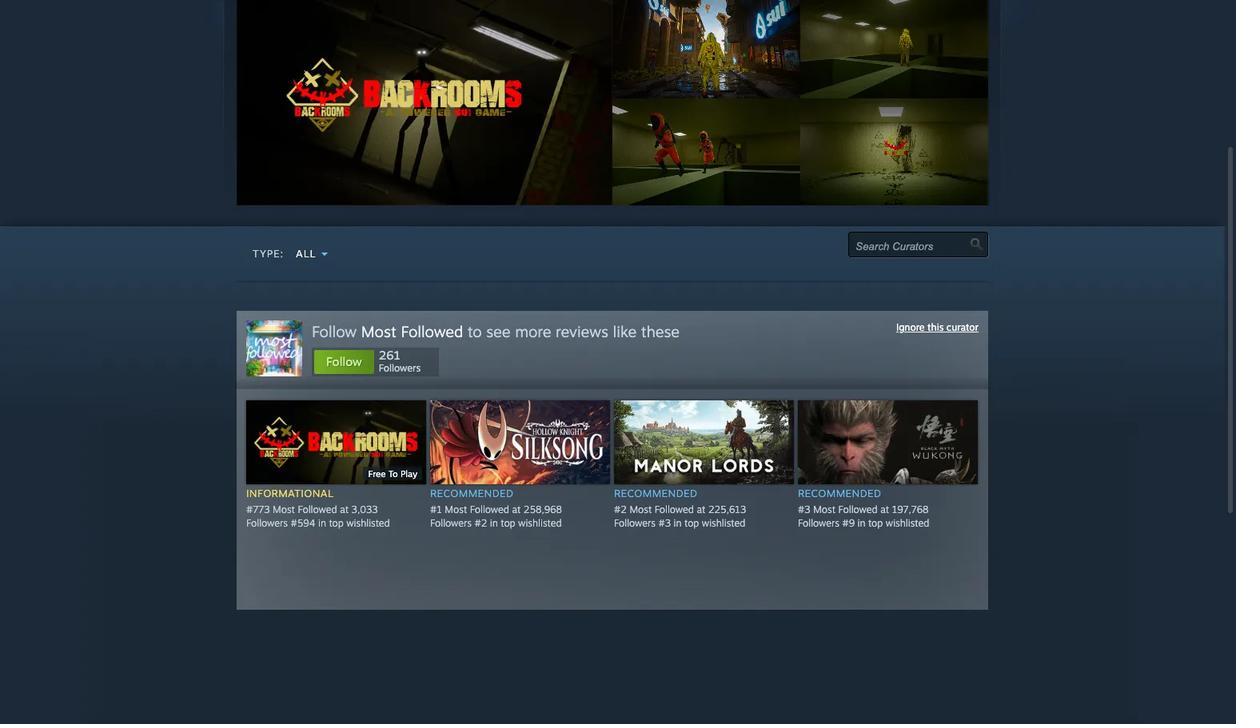 Task type: locate. For each thing, give the bounding box(es) containing it.
followers inside the informational #773 most followed at 3,033 followers    #594 in top wishlisted
[[246, 517, 288, 529]]

in for recommended #2 most followed at 225,613 followers    #3 in top wishlisted
[[674, 517, 682, 529]]

most
[[361, 323, 396, 342], [273, 504, 295, 516], [445, 504, 467, 516], [630, 504, 652, 516], [813, 504, 836, 516]]

followed up #594
[[298, 504, 337, 516]]

2 recommended from the left
[[614, 487, 698, 500]]

recommended for recommended #1 most followed at 258,968 followers    #2 in top wishlisted
[[430, 487, 514, 500]]

in for recommended #3 most followed at 197,768 followers    #9 in top wishlisted
[[858, 517, 866, 529]]

2 at from the left
[[512, 504, 521, 516]]

None image field
[[971, 239, 984, 251]]

informational
[[246, 487, 334, 500]]

at for recommended #3 most followed at 197,768 followers    #9 in top wishlisted
[[881, 504, 889, 516]]

top
[[329, 517, 344, 529], [501, 517, 515, 529], [685, 517, 699, 529], [868, 517, 883, 529]]

1 at from the left
[[340, 504, 349, 516]]

most inside recommended #3 most followed at 197,768 followers    #9 in top wishlisted
[[813, 504, 836, 516]]

followers for informational #773 most followed at 3,033 followers    #594 in top wishlisted
[[246, 517, 288, 529]]

followed for recommended #2 most followed at 225,613 followers    #3 in top wishlisted
[[655, 504, 694, 516]]

at inside recommended #3 most followed at 197,768 followers    #9 in top wishlisted
[[881, 504, 889, 516]]

followed up "#9"
[[838, 504, 878, 516]]

most for recommended #1 most followed at 258,968 followers    #2 in top wishlisted
[[445, 504, 467, 516]]

wishlisted down 258,968
[[518, 517, 562, 529]]

0 horizontal spatial #2
[[475, 517, 487, 529]]

#3 inside recommended #3 most followed at 197,768 followers    #9 in top wishlisted
[[798, 504, 811, 516]]

1 wishlisted from the left
[[346, 517, 390, 529]]

followers
[[379, 362, 421, 374], [246, 517, 288, 529], [430, 517, 472, 529], [614, 517, 656, 529], [798, 517, 840, 529]]

followed
[[401, 323, 463, 342], [298, 504, 337, 516], [470, 504, 509, 516], [655, 504, 694, 516], [838, 504, 878, 516]]

#9
[[842, 517, 855, 529]]

recommended inside recommended #3 most followed at 197,768 followers    #9 in top wishlisted
[[798, 487, 881, 500]]

followed for recommended #3 most followed at 197,768 followers    #9 in top wishlisted
[[838, 504, 878, 516]]

most inside the informational #773 most followed at 3,033 followers    #594 in top wishlisted
[[273, 504, 295, 516]]

0 vertical spatial follow
[[312, 323, 357, 342]]

follow
[[312, 323, 357, 342], [326, 354, 362, 370]]

1 recommended from the left
[[430, 487, 514, 500]]

followers inside recommended #3 most followed at 197,768 followers    #9 in top wishlisted
[[798, 517, 840, 529]]

wishlisted for informational #773 most followed at 3,033 followers    #594 in top wishlisted
[[346, 517, 390, 529]]

2 in from the left
[[490, 517, 498, 529]]

1 vertical spatial follow
[[326, 354, 362, 370]]

in
[[318, 517, 326, 529], [490, 517, 498, 529], [674, 517, 682, 529], [858, 517, 866, 529]]

recommended
[[430, 487, 514, 500], [614, 487, 698, 500], [798, 487, 881, 500]]

top for informational #773 most followed at 3,033 followers    #594 in top wishlisted
[[329, 517, 344, 529]]

4 at from the left
[[881, 504, 889, 516]]

wishlisted down 225,613
[[702, 517, 746, 529]]

followers inside recommended #2 most followed at 225,613 followers    #3 in top wishlisted
[[614, 517, 656, 529]]

0 horizontal spatial recommended
[[430, 487, 514, 500]]

recommended inside the recommended #1 most followed at 258,968 followers    #2 in top wishlisted
[[430, 487, 514, 500]]

1 vertical spatial #3
[[658, 517, 671, 529]]

ignore this curator link
[[896, 322, 979, 334]]

like
[[613, 323, 637, 342]]

at for recommended #1 most followed at 258,968 followers    #2 in top wishlisted
[[512, 504, 521, 516]]

at left 3,033
[[340, 504, 349, 516]]

at
[[340, 504, 349, 516], [512, 504, 521, 516], [697, 504, 706, 516], [881, 504, 889, 516]]

follow up follow 'link'
[[312, 323, 357, 342]]

4 in from the left
[[858, 517, 866, 529]]

most for recommended #3 most followed at 197,768 followers    #9 in top wishlisted
[[813, 504, 836, 516]]

at inside recommended #2 most followed at 225,613 followers    #3 in top wishlisted
[[697, 504, 706, 516]]

#2
[[614, 504, 627, 516], [475, 517, 487, 529]]

3 wishlisted from the left
[[702, 517, 746, 529]]

0 vertical spatial #3
[[798, 504, 811, 516]]

at left 258,968
[[512, 504, 521, 516]]

followers for recommended #2 most followed at 225,613 followers    #3 in top wishlisted
[[614, 517, 656, 529]]

recommended for recommended #2 most followed at 225,613 followers    #3 in top wishlisted
[[614, 487, 698, 500]]

reviews
[[556, 323, 609, 342]]

recommended #1 most followed at 258,968 followers    #2 in top wishlisted
[[430, 487, 562, 529]]

at inside the informational #773 most followed at 3,033 followers    #594 in top wishlisted
[[340, 504, 349, 516]]

top inside the informational #773 most followed at 3,033 followers    #594 in top wishlisted
[[329, 517, 344, 529]]

0 horizontal spatial #3
[[658, 517, 671, 529]]

2 top from the left
[[501, 517, 515, 529]]

in inside the recommended #1 most followed at 258,968 followers    #2 in top wishlisted
[[490, 517, 498, 529]]

top inside recommended #2 most followed at 225,613 followers    #3 in top wishlisted
[[685, 517, 699, 529]]

most for informational #773 most followed at 3,033 followers    #594 in top wishlisted
[[273, 504, 295, 516]]

follow inside 'link'
[[326, 354, 362, 370]]

at left 225,613
[[697, 504, 706, 516]]

wishlisted inside the informational #773 most followed at 3,033 followers    #594 in top wishlisted
[[346, 517, 390, 529]]

3 recommended from the left
[[798, 487, 881, 500]]

1 top from the left
[[329, 517, 344, 529]]

1 horizontal spatial #2
[[614, 504, 627, 516]]

0 vertical spatial #2
[[614, 504, 627, 516]]

play
[[401, 468, 417, 479]]

more
[[515, 323, 551, 342]]

wishlisted down 197,768
[[886, 517, 929, 529]]

wishlisted inside recommended #2 most followed at 225,613 followers    #3 in top wishlisted
[[702, 517, 746, 529]]

2 wishlisted from the left
[[518, 517, 562, 529]]

wishlisted for recommended #1 most followed at 258,968 followers    #2 in top wishlisted
[[518, 517, 562, 529]]

225,613
[[708, 504, 746, 516]]

wishlisted inside recommended #3 most followed at 197,768 followers    #9 in top wishlisted
[[886, 517, 929, 529]]

wishlisted inside the recommended #1 most followed at 258,968 followers    #2 in top wishlisted
[[518, 517, 562, 529]]

top for recommended #1 most followed at 258,968 followers    #2 in top wishlisted
[[501, 517, 515, 529]]

#594
[[291, 517, 315, 529]]

followed left 258,968
[[470, 504, 509, 516]]

at inside the recommended #1 most followed at 258,968 followers    #2 in top wishlisted
[[512, 504, 521, 516]]

top inside the recommended #1 most followed at 258,968 followers    #2 in top wishlisted
[[501, 517, 515, 529]]

1 in from the left
[[318, 517, 326, 529]]

197,768
[[892, 504, 929, 516]]

3 in from the left
[[674, 517, 682, 529]]

followed inside the informational #773 most followed at 3,033 followers    #594 in top wishlisted
[[298, 504, 337, 516]]

1 horizontal spatial recommended
[[614, 487, 698, 500]]

in inside the informational #773 most followed at 3,033 followers    #594 in top wishlisted
[[318, 517, 326, 529]]

ignore
[[896, 322, 925, 334]]

most inside the recommended #1 most followed at 258,968 followers    #2 in top wishlisted
[[445, 504, 467, 516]]

None text field
[[856, 241, 972, 253]]

1 horizontal spatial #3
[[798, 504, 811, 516]]

followed for informational #773 most followed at 3,033 followers    #594 in top wishlisted
[[298, 504, 337, 516]]

4 wishlisted from the left
[[886, 517, 929, 529]]

2 horizontal spatial recommended
[[798, 487, 881, 500]]

follow left 261
[[326, 354, 362, 370]]

in inside recommended #3 most followed at 197,768 followers    #9 in top wishlisted
[[858, 517, 866, 529]]

recommended inside recommended #2 most followed at 225,613 followers    #3 in top wishlisted
[[614, 487, 698, 500]]

followed left 225,613
[[655, 504, 694, 516]]

followed left to
[[401, 323, 463, 342]]

type:
[[253, 247, 284, 260]]

top inside recommended #3 most followed at 197,768 followers    #9 in top wishlisted
[[868, 517, 883, 529]]

most inside recommended #2 most followed at 225,613 followers    #3 in top wishlisted
[[630, 504, 652, 516]]

followed inside recommended #3 most followed at 197,768 followers    #9 in top wishlisted
[[838, 504, 878, 516]]

1 vertical spatial #2
[[475, 517, 487, 529]]

4 top from the left
[[868, 517, 883, 529]]

followers inside the recommended #1 most followed at 258,968 followers    #2 in top wishlisted
[[430, 517, 472, 529]]

wishlisted
[[346, 517, 390, 529], [518, 517, 562, 529], [702, 517, 746, 529], [886, 517, 929, 529]]

in inside recommended #2 most followed at 225,613 followers    #3 in top wishlisted
[[674, 517, 682, 529]]

these
[[641, 323, 680, 342]]

wishlisted down 3,033
[[346, 517, 390, 529]]

wishlisted for recommended #2 most followed at 225,613 followers    #3 in top wishlisted
[[702, 517, 746, 529]]

3 top from the left
[[685, 517, 699, 529]]

followed inside the recommended #1 most followed at 258,968 followers    #2 in top wishlisted
[[470, 504, 509, 516]]

3 at from the left
[[697, 504, 706, 516]]

at left 197,768
[[881, 504, 889, 516]]

followed inside recommended #2 most followed at 225,613 followers    #3 in top wishlisted
[[655, 504, 694, 516]]

#3
[[798, 504, 811, 516], [658, 517, 671, 529]]



Task type: vqa. For each thing, say whether or not it's contained in the screenshot.
Management
no



Task type: describe. For each thing, give the bounding box(es) containing it.
recommended #3 most followed at 197,768 followers    #9 in top wishlisted
[[798, 487, 929, 529]]

261 followers
[[379, 348, 421, 374]]

top for recommended #2 most followed at 225,613 followers    #3 in top wishlisted
[[685, 517, 699, 529]]

followed for recommended #1 most followed at 258,968 followers    #2 in top wishlisted
[[470, 504, 509, 516]]

followers for recommended #1 most followed at 258,968 followers    #2 in top wishlisted
[[430, 517, 472, 529]]

top for recommended #3 most followed at 197,768 followers    #9 in top wishlisted
[[868, 517, 883, 529]]

in for informational #773 most followed at 3,033 followers    #594 in top wishlisted
[[318, 517, 326, 529]]

follow for follow
[[326, 354, 362, 370]]

all
[[296, 247, 316, 260]]

follow most followed to see more reviews like these
[[312, 323, 680, 342]]

free to play
[[368, 468, 417, 479]]

in for recommended #1 most followed at 258,968 followers    #2 in top wishlisted
[[490, 517, 498, 529]]

to
[[388, 468, 398, 479]]

at for informational #773 most followed at 3,033 followers    #594 in top wishlisted
[[340, 504, 349, 516]]

#2 inside the recommended #1 most followed at 258,968 followers    #2 in top wishlisted
[[475, 517, 487, 529]]

to
[[468, 323, 482, 342]]

#3 inside recommended #2 most followed at 225,613 followers    #3 in top wishlisted
[[658, 517, 671, 529]]

type: all
[[253, 247, 316, 260]]

ignore this curator
[[896, 322, 979, 334]]

#773
[[246, 504, 270, 516]]

wishlisted for recommended #3 most followed at 197,768 followers    #9 in top wishlisted
[[886, 517, 929, 529]]

curator
[[947, 322, 979, 334]]

#2 inside recommended #2 most followed at 225,613 followers    #3 in top wishlisted
[[614, 504, 627, 516]]

this
[[928, 322, 944, 334]]

follow for follow most followed to see more reviews like these
[[312, 323, 357, 342]]

free to play link
[[246, 401, 430, 485]]

recommended #2 most followed at 225,613 followers    #3 in top wishlisted
[[614, 487, 746, 529]]

followers for recommended #3 most followed at 197,768 followers    #9 in top wishlisted
[[798, 517, 840, 529]]

258,968
[[524, 504, 562, 516]]

see
[[486, 323, 511, 342]]

261
[[379, 348, 401, 363]]

follow link
[[313, 350, 375, 375]]

#1
[[430, 504, 442, 516]]

3,033
[[351, 504, 378, 516]]

free
[[368, 468, 386, 479]]

most for recommended #2 most followed at 225,613 followers    #3 in top wishlisted
[[630, 504, 652, 516]]

informational #773 most followed at 3,033 followers    #594 in top wishlisted
[[246, 487, 390, 529]]

recommended for recommended #3 most followed at 197,768 followers    #9 in top wishlisted
[[798, 487, 881, 500]]

at for recommended #2 most followed at 225,613 followers    #3 in top wishlisted
[[697, 504, 706, 516]]



